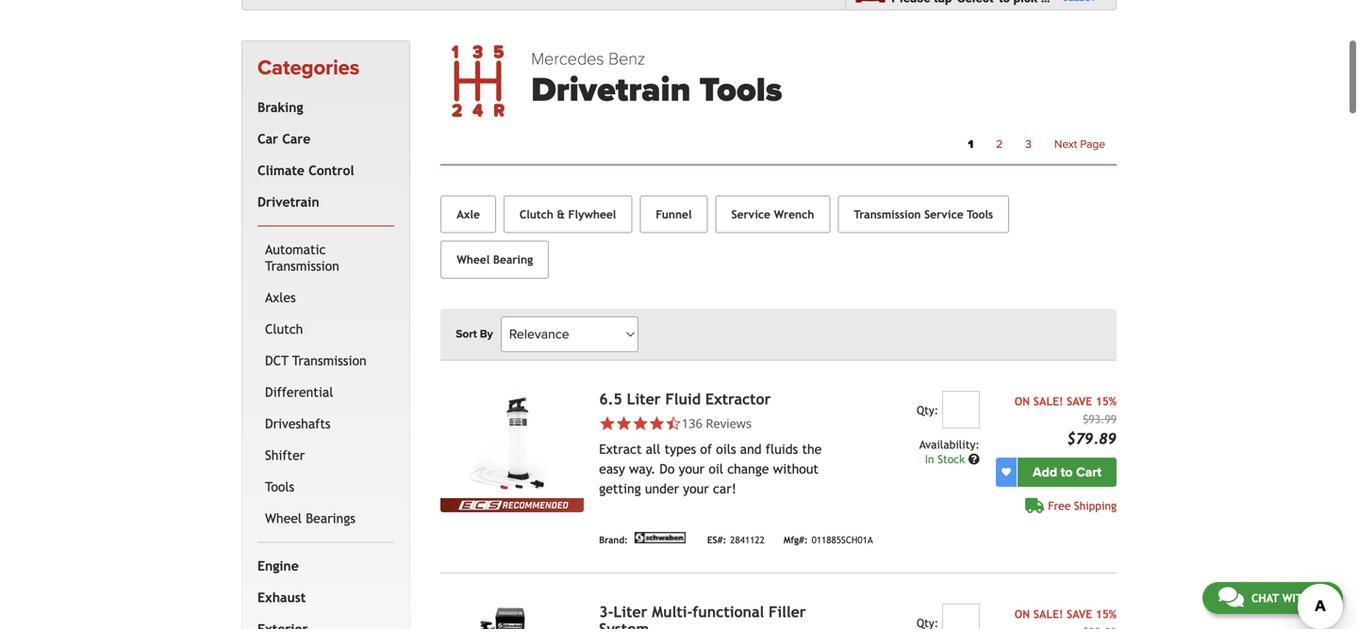 Task type: vqa. For each thing, say whether or not it's contained in the screenshot.
INTERNATIONAL ORDERS
no



Task type: locate. For each thing, give the bounding box(es) containing it.
clutch for clutch & flywheel
[[520, 208, 553, 221]]

1 horizontal spatial drivetrain
[[531, 70, 691, 111]]

0 vertical spatial sale!
[[1033, 395, 1063, 408]]

drivetrain down the climate
[[257, 195, 319, 210]]

availability:
[[919, 438, 980, 452]]

next page link
[[1043, 133, 1117, 157]]

braking link
[[254, 92, 391, 123]]

transmission down clutch link
[[292, 353, 366, 369]]

add to wish list image
[[1002, 468, 1011, 477]]

1 vertical spatial your
[[683, 482, 709, 497]]

care
[[282, 131, 311, 146]]

liter left multi-
[[613, 604, 647, 621]]

0 vertical spatial transmission
[[854, 208, 921, 221]]

functional
[[693, 604, 764, 621]]

sort by
[[456, 327, 493, 341]]

automatic
[[265, 242, 326, 257]]

1 vertical spatial on
[[1014, 608, 1030, 621]]

drivetrain down benz
[[531, 70, 691, 111]]

categories
[[257, 56, 360, 81]]

1 15% from the top
[[1096, 395, 1117, 408]]

es#2774836 - 007311sch01a - 3-liter multi-functional filler system - complete euro atf/oil/dsg filling system and brake bleeding system all in one kit. - schwaben - audi bmw volkswagen mercedes benz mini porsche image
[[441, 604, 584, 630]]

multi-
[[652, 604, 693, 621]]

transmission for automatic transmission
[[265, 259, 339, 274]]

transmission service tools link
[[838, 196, 1009, 234]]

0 vertical spatial clutch
[[520, 208, 553, 221]]

1 vertical spatial drivetrain
[[257, 195, 319, 210]]

1 star image from the left
[[599, 416, 616, 432]]

2 15% from the top
[[1096, 608, 1117, 621]]

2 sale! from the top
[[1033, 608, 1063, 621]]

1 vertical spatial wheel
[[265, 511, 302, 527]]

ecs tuning recommends this product. image
[[441, 499, 584, 513]]

2 horizontal spatial tools
[[967, 208, 993, 221]]

1 horizontal spatial clutch
[[520, 208, 553, 221]]

star image
[[599, 416, 616, 432], [632, 416, 649, 432], [649, 416, 665, 432]]

136 reviews
[[682, 415, 752, 432]]

sale!
[[1033, 395, 1063, 408], [1033, 608, 1063, 621]]

in
[[925, 453, 934, 466]]

sale! inside on sale!                         save 15% $93.99 $79.89
[[1033, 395, 1063, 408]]

your down types
[[679, 462, 705, 477]]

clutch left & in the top of the page
[[520, 208, 553, 221]]

liter
[[627, 391, 661, 408], [613, 604, 647, 621]]

0 vertical spatial wheel
[[457, 253, 490, 266]]

transmission inside dct transmission link
[[292, 353, 366, 369]]

your
[[679, 462, 705, 477], [683, 482, 709, 497]]

0 horizontal spatial service
[[731, 208, 770, 221]]

0 vertical spatial save
[[1067, 395, 1092, 408]]

brand:
[[599, 535, 628, 546]]

flywheel
[[568, 208, 616, 221]]

1 136 reviews link from the left
[[599, 415, 843, 432]]

1 vertical spatial clutch
[[265, 322, 303, 337]]

on
[[1014, 395, 1030, 408], [1014, 608, 1030, 621]]

1 vertical spatial save
[[1067, 608, 1092, 621]]

on sale!                         save 15% $93.99 $79.89
[[1014, 395, 1117, 448]]

wheel left bearings
[[265, 511, 302, 527]]

0 horizontal spatial clutch
[[265, 322, 303, 337]]

climate
[[257, 163, 305, 178]]

clutch down axles
[[265, 322, 303, 337]]

drivetrain
[[531, 70, 691, 111], [257, 195, 319, 210]]

wheel for wheel bearing
[[457, 253, 490, 266]]

3-liter multi-functional filler system link
[[599, 604, 806, 630]]

15% inside on sale!                         save 15% $93.99 $79.89
[[1096, 395, 1117, 408]]

0 vertical spatial 15%
[[1096, 395, 1117, 408]]

3-
[[599, 604, 613, 621]]

category navigation element
[[241, 41, 410, 630]]

liter inside 3-liter multi-functional filler system
[[613, 604, 647, 621]]

wheel for wheel bearings
[[265, 511, 302, 527]]

transmission
[[854, 208, 921, 221], [265, 259, 339, 274], [292, 353, 366, 369]]

bearings
[[306, 511, 355, 527]]

2 star image from the left
[[632, 416, 649, 432]]

1 vertical spatial 15%
[[1096, 608, 1117, 621]]

by
[[480, 327, 493, 341]]

sort
[[456, 327, 477, 341]]

question circle image
[[968, 454, 980, 465]]

chat with us
[[1251, 592, 1327, 605]]

transmission for dct transmission
[[292, 353, 366, 369]]

3 star image from the left
[[649, 416, 665, 432]]

save inside on sale!                         save 15% $93.99 $79.89
[[1067, 395, 1092, 408]]

es#:
[[707, 535, 726, 546]]

service wrench link
[[715, 196, 830, 234]]

1 horizontal spatial wheel
[[457, 253, 490, 266]]

0 vertical spatial liter
[[627, 391, 661, 408]]

136
[[682, 415, 703, 432]]

0 vertical spatial on
[[1014, 395, 1030, 408]]

automatic transmission link
[[261, 234, 391, 282]]

15% for on sale!                         save 15% $93.99 $79.89
[[1096, 395, 1117, 408]]

shifter
[[265, 448, 305, 463]]

cart
[[1076, 465, 1101, 481]]

1 vertical spatial tools
[[967, 208, 993, 221]]

2 save from the top
[[1067, 608, 1092, 621]]

3-liter multi-functional filler system
[[599, 604, 806, 630]]

extract all types of oils and fluids the easy way. do your oil change without getting under your car!
[[599, 442, 822, 497]]

free
[[1048, 500, 1071, 513]]

transmission inside automatic transmission link
[[265, 259, 339, 274]]

liter up star icon
[[627, 391, 661, 408]]

on inside on sale!                         save 15% $93.99 $79.89
[[1014, 395, 1030, 408]]

0 horizontal spatial drivetrain
[[257, 195, 319, 210]]

0 horizontal spatial wheel
[[265, 511, 302, 527]]

None number field
[[942, 391, 980, 429], [942, 604, 980, 630], [942, 391, 980, 429], [942, 604, 980, 630]]

system
[[599, 621, 649, 630]]

service left wrench
[[731, 208, 770, 221]]

1 vertical spatial transmission
[[265, 259, 339, 274]]

liter for 3-
[[613, 604, 647, 621]]

extractor
[[705, 391, 771, 408]]

and
[[740, 442, 762, 457]]

2 vertical spatial transmission
[[292, 353, 366, 369]]

1 horizontal spatial tools
[[699, 70, 782, 111]]

1 save from the top
[[1067, 395, 1092, 408]]

clutch
[[520, 208, 553, 221], [265, 322, 303, 337]]

&
[[557, 208, 565, 221]]

0 vertical spatial drivetrain
[[531, 70, 691, 111]]

tools
[[699, 70, 782, 111], [967, 208, 993, 221], [265, 480, 294, 495]]

1 vertical spatial liter
[[613, 604, 647, 621]]

mfg#:
[[784, 535, 808, 546]]

service down the 1 link
[[924, 208, 963, 221]]

mercedes
[[531, 49, 604, 69]]

your down oil
[[683, 482, 709, 497]]

transmission down automatic at top
[[265, 259, 339, 274]]

differential
[[265, 385, 333, 400]]

1 sale! from the top
[[1033, 395, 1063, 408]]

1 vertical spatial sale!
[[1033, 608, 1063, 621]]

funnel link
[[640, 196, 708, 234]]

automatic transmission
[[265, 242, 339, 274]]

car care
[[257, 131, 311, 146]]

0 horizontal spatial tools
[[265, 480, 294, 495]]

transmission inside transmission service tools link
[[854, 208, 921, 221]]

on sale!                         save 15%
[[1014, 608, 1117, 621]]

add
[[1033, 465, 1057, 481]]

1 on from the top
[[1014, 395, 1030, 408]]

with
[[1282, 592, 1310, 605]]

2 vertical spatial tools
[[265, 480, 294, 495]]

$79.89
[[1067, 430, 1117, 448]]

wheel inside "link"
[[265, 511, 302, 527]]

136 reviews link
[[599, 415, 843, 432], [682, 415, 752, 432]]

transmission right wrench
[[854, 208, 921, 221]]

2 on from the top
[[1014, 608, 1030, 621]]

0 vertical spatial tools
[[699, 70, 782, 111]]

clutch inside drivetrain subcategories element
[[265, 322, 303, 337]]

wheel left the bearing
[[457, 253, 490, 266]]

car
[[257, 131, 278, 146]]

funnel
[[656, 208, 692, 221]]

1 horizontal spatial service
[[924, 208, 963, 221]]

3
[[1025, 138, 1032, 152]]

oils
[[716, 442, 736, 457]]

drivetrain inside mercedes benz drivetrain tools
[[531, 70, 691, 111]]

exhaust
[[257, 591, 306, 606]]

clutch for clutch
[[265, 322, 303, 337]]

transmission service tools
[[854, 208, 993, 221]]

wrench
[[774, 208, 814, 221]]

wheel
[[457, 253, 490, 266], [265, 511, 302, 527]]



Task type: describe. For each thing, give the bounding box(es) containing it.
of
[[700, 442, 712, 457]]

wheel bearing
[[457, 253, 533, 266]]

wheel bearings
[[265, 511, 355, 527]]

clutch link
[[261, 314, 391, 345]]

comments image
[[1218, 587, 1244, 609]]

$93.99
[[1083, 413, 1117, 426]]

2 136 reviews link from the left
[[682, 415, 752, 432]]

on for on sale!                         save 15% $93.99 $79.89
[[1014, 395, 1030, 408]]

15% for on sale!                         save 15%
[[1096, 608, 1117, 621]]

stock
[[938, 453, 965, 466]]

page
[[1080, 138, 1105, 152]]

3 link
[[1014, 133, 1043, 157]]

bearing
[[493, 253, 533, 266]]

way.
[[629, 462, 656, 477]]

drivetrain subcategories element
[[257, 226, 394, 544]]

service wrench
[[731, 208, 814, 221]]

control
[[309, 163, 354, 178]]

0 vertical spatial your
[[679, 462, 705, 477]]

half star image
[[665, 416, 682, 432]]

next
[[1054, 138, 1077, 152]]

all
[[646, 442, 661, 457]]

clutch & flywheel link
[[503, 196, 632, 234]]

axle
[[457, 208, 480, 221]]

axle link
[[441, 196, 496, 234]]

qty:
[[917, 404, 939, 417]]

dct transmission link
[[261, 345, 391, 377]]

add to cart
[[1033, 465, 1101, 481]]

sale! for on sale!                         save 15%
[[1033, 608, 1063, 621]]

2
[[996, 138, 1003, 152]]

to
[[1061, 465, 1073, 481]]

engine link
[[254, 551, 391, 583]]

save for on sale!                         save 15%
[[1067, 608, 1092, 621]]

easy
[[599, 462, 625, 477]]

dct
[[265, 353, 289, 369]]

benz
[[609, 49, 645, 69]]

2 link
[[985, 133, 1014, 157]]

schwaben - corporate logo image
[[632, 533, 688, 544]]

save for on sale!                         save 15% $93.99 $79.89
[[1067, 395, 1092, 408]]

reviews
[[706, 415, 752, 432]]

braking
[[257, 100, 303, 115]]

mfg#: 011885sch01a
[[784, 535, 873, 546]]

star image
[[616, 416, 632, 432]]

free shipping
[[1048, 500, 1117, 513]]

paginated product list navigation navigation
[[531, 133, 1117, 157]]

climate control link
[[254, 155, 391, 187]]

chat
[[1251, 592, 1279, 605]]

do
[[659, 462, 675, 477]]

1 service from the left
[[731, 208, 770, 221]]

car care link
[[254, 123, 391, 155]]

driveshafts link
[[261, 409, 391, 440]]

exhaust link
[[254, 583, 391, 614]]

2841122
[[730, 535, 765, 546]]

1 link
[[957, 133, 985, 157]]

chat with us link
[[1202, 583, 1343, 615]]

tools inside mercedes benz drivetrain tools
[[699, 70, 782, 111]]

mercedes benz drivetrain tools
[[531, 49, 782, 111]]

climate control
[[257, 163, 354, 178]]

tools link
[[261, 472, 391, 503]]

add to cart button
[[1018, 458, 1117, 487]]

tools inside drivetrain subcategories element
[[265, 480, 294, 495]]

filler
[[769, 604, 806, 621]]

differential link
[[261, 377, 391, 409]]

es#2841122 - 011885sch01a - 6.5 liter fluid extractor - extract all types of oils and fluids the easy way. do your oil change without getting under your car! - schwaben - audi bmw volkswagen mercedes benz mini porsche image
[[441, 391, 584, 499]]

shifter link
[[261, 440, 391, 472]]

the
[[802, 442, 822, 457]]

clutch & flywheel
[[520, 208, 616, 221]]

shipping
[[1074, 500, 1117, 513]]

sale! for on sale!                         save 15% $93.99 $79.89
[[1033, 395, 1063, 408]]

getting
[[599, 482, 641, 497]]

6.5 liter fluid extractor
[[599, 391, 771, 408]]

fluid
[[665, 391, 701, 408]]

6.5
[[599, 391, 622, 408]]

2 service from the left
[[924, 208, 963, 221]]

types
[[664, 442, 696, 457]]

wheel bearings link
[[261, 503, 391, 535]]

liter for 6.5
[[627, 391, 661, 408]]

drivetrain link
[[254, 187, 391, 218]]

axles
[[265, 290, 296, 305]]

in stock
[[925, 453, 968, 466]]

change
[[727, 462, 769, 477]]

dct transmission
[[265, 353, 366, 369]]

1
[[968, 138, 973, 152]]

oil
[[709, 462, 723, 477]]

drivetrain inside 'link'
[[257, 195, 319, 210]]

driveshafts
[[265, 417, 331, 432]]

axles link
[[261, 282, 391, 314]]

es#: 2841122
[[707, 535, 765, 546]]

011885sch01a
[[812, 535, 873, 546]]

next page
[[1054, 138, 1105, 152]]

without
[[773, 462, 819, 477]]

on for on sale!                         save 15%
[[1014, 608, 1030, 621]]



